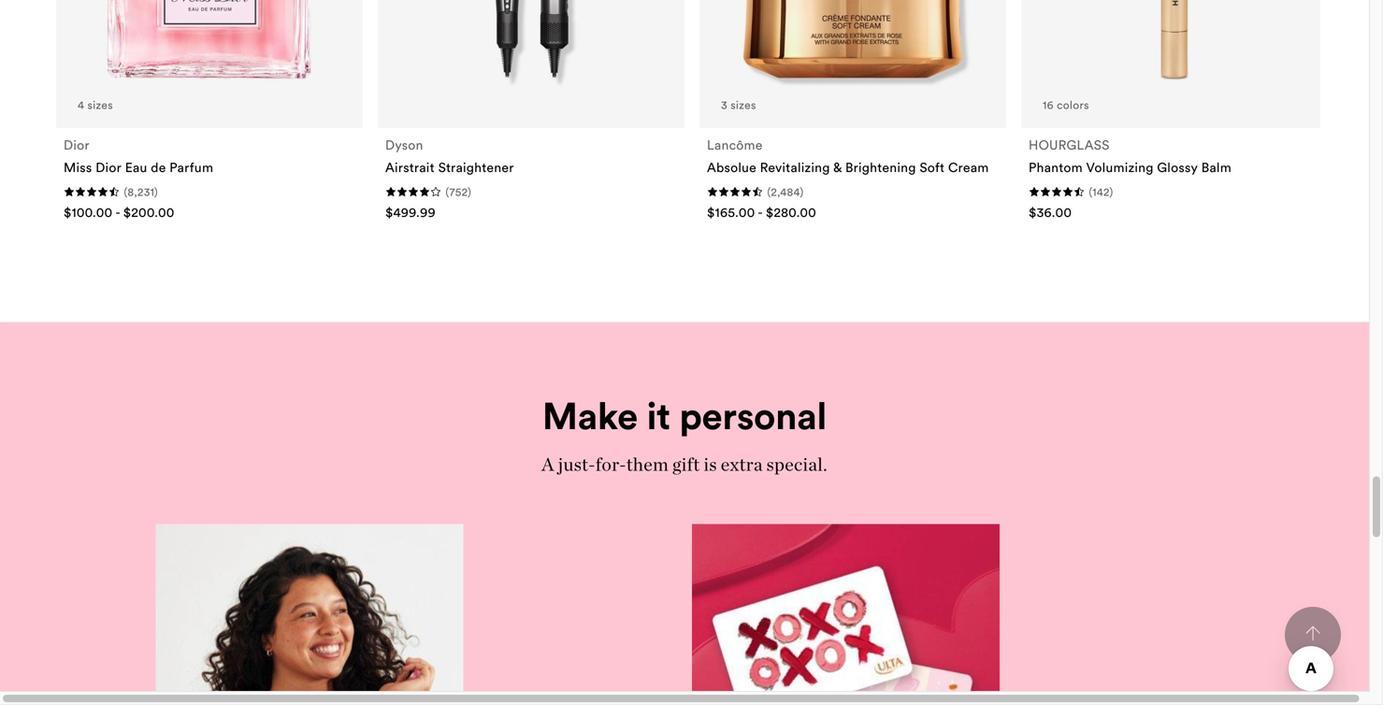 Task type: locate. For each thing, give the bounding box(es) containing it.
( up the $100.00 - $200.00
[[124, 185, 128, 199]]

sizes right "3"
[[731, 98, 757, 112]]

0 horizontal spatial dior
[[64, 137, 90, 154]]

sizes for lancôme
[[731, 98, 757, 112]]

( up $165.00 - $280.00
[[768, 185, 771, 199]]

make it personal
[[543, 392, 827, 439]]

( 2,484 )
[[768, 185, 804, 199]]

dyson
[[386, 137, 424, 154]]

dyson airstrait straightener
[[386, 137, 514, 176]]

3 ) from the left
[[801, 185, 804, 199]]

sizes right 4
[[87, 98, 113, 112]]

$36.00
[[1029, 204, 1073, 221]]

dior left eau
[[96, 159, 122, 176]]

-
[[116, 204, 120, 221], [758, 204, 763, 221]]

absolue
[[707, 159, 757, 176]]

gift
[[673, 453, 700, 476]]

4 sizes
[[78, 98, 113, 112]]

$165.00
[[707, 204, 756, 221]]

make
[[543, 392, 638, 439]]

1 vertical spatial dior
[[96, 159, 122, 176]]

) up $200.00
[[155, 185, 158, 199]]

4 ( from the left
[[1090, 185, 1093, 199]]

$100.00
[[64, 204, 113, 221]]

4
[[78, 98, 84, 112]]

) for $499.99
[[468, 185, 472, 199]]

volumizing
[[1087, 159, 1154, 176]]

2 ( from the left
[[446, 185, 450, 199]]

) down 'volumizing'
[[1110, 185, 1114, 199]]

1 - from the left
[[116, 204, 120, 221]]

142
[[1093, 185, 1110, 199]]

) for $165.00 - $280.00
[[801, 185, 804, 199]]

16 colors
[[1043, 98, 1090, 112]]

) down straightener
[[468, 185, 472, 199]]

1 ( from the left
[[124, 185, 128, 199]]

dior
[[64, 137, 90, 154], [96, 159, 122, 176]]

) up $280.00
[[801, 185, 804, 199]]

(
[[124, 185, 128, 199], [446, 185, 450, 199], [768, 185, 771, 199], [1090, 185, 1093, 199]]

( down dyson airstrait straightener
[[446, 185, 450, 199]]

1 horizontal spatial dior
[[96, 159, 122, 176]]

1 horizontal spatial -
[[758, 204, 763, 221]]

3 ( from the left
[[768, 185, 771, 199]]

- right $100.00
[[116, 204, 120, 221]]

lancôme absolue revitalizing & brightening soft cream
[[707, 137, 990, 176]]

sizes
[[87, 98, 113, 112], [731, 98, 757, 112]]

balm
[[1202, 159, 1232, 176]]

0 horizontal spatial -
[[116, 204, 120, 221]]

1 sizes from the left
[[87, 98, 113, 112]]

1 ) from the left
[[155, 185, 158, 199]]

colors
[[1057, 98, 1090, 112]]

3
[[721, 98, 728, 112]]

hourglass phantom volumizing glossy balm image
[[1053, 0, 1298, 91]]

( down 'volumizing'
[[1090, 185, 1093, 199]]

0 horizontal spatial sizes
[[87, 98, 113, 112]]

3 sizes
[[721, 98, 757, 112]]

fragrance finder image
[[156, 525, 464, 706]]

2 sizes from the left
[[731, 98, 757, 112]]

2 - from the left
[[758, 204, 763, 221]]

$165.00 - $280.00
[[707, 204, 817, 221]]

de
[[151, 159, 166, 176]]

lancôme absolue revitalizing & brightening soft cream image
[[731, 0, 976, 91]]

$200.00
[[123, 204, 175, 221]]

)
[[155, 185, 158, 199], [468, 185, 472, 199], [801, 185, 804, 199], [1110, 185, 1114, 199]]

( for straightener
[[446, 185, 450, 199]]

- right $165.00
[[758, 204, 763, 221]]

dior up the miss
[[64, 137, 90, 154]]

( for volumizing
[[1090, 185, 1093, 199]]

4 ) from the left
[[1110, 185, 1114, 199]]

$499.99
[[386, 204, 436, 221]]

2 ) from the left
[[468, 185, 472, 199]]

1 horizontal spatial sizes
[[731, 98, 757, 112]]



Task type: describe. For each thing, give the bounding box(es) containing it.
lancôme
[[707, 137, 763, 154]]

( for revitalizing
[[768, 185, 771, 199]]

brightening
[[846, 159, 917, 176]]

sizes for dior
[[87, 98, 113, 112]]

revitalizing
[[761, 159, 831, 176]]

dior miss dior eau de parfum
[[64, 137, 214, 176]]

( 752 )
[[446, 185, 472, 199]]

2,484
[[771, 185, 801, 199]]

back to top image
[[1306, 626, 1321, 641]]

extra
[[721, 453, 763, 476]]

- for $100.00
[[116, 204, 120, 221]]

gift cards image
[[692, 525, 1000, 706]]

&
[[834, 159, 842, 176]]

it
[[647, 392, 671, 439]]

for-
[[596, 453, 627, 476]]

8,231
[[128, 185, 155, 199]]

eau
[[125, 159, 147, 176]]

( 142 )
[[1090, 185, 1114, 199]]

miss
[[64, 159, 92, 176]]

) for $100.00 - $200.00
[[155, 185, 158, 199]]

cream
[[949, 159, 990, 176]]

$280.00
[[766, 204, 817, 221]]

hourglass phantom volumizing glossy balm
[[1029, 137, 1232, 176]]

parfum
[[170, 159, 214, 176]]

them
[[627, 453, 669, 476]]

( for dior
[[124, 185, 128, 199]]

straightener
[[438, 159, 514, 176]]

16
[[1043, 98, 1054, 112]]

0 vertical spatial dior
[[64, 137, 90, 154]]

soft
[[920, 159, 945, 176]]

- for $165.00
[[758, 204, 763, 221]]

( 8,231 )
[[124, 185, 158, 199]]

) for $36.00
[[1110, 185, 1114, 199]]

personal
[[680, 392, 827, 439]]

just-
[[558, 453, 596, 476]]

a
[[542, 453, 555, 476]]

752
[[450, 185, 468, 199]]

special.
[[767, 453, 828, 476]]

is
[[704, 453, 718, 476]]

hourglass
[[1029, 137, 1110, 154]]

dyson airstrait straightener image
[[409, 0, 654, 91]]

glossy
[[1158, 159, 1199, 176]]

dior miss dior eau de parfum image
[[87, 0, 332, 91]]

phantom
[[1029, 159, 1084, 176]]

$100.00 - $200.00
[[64, 204, 175, 221]]

airstrait
[[386, 159, 435, 176]]

a just-for-them gift is extra special.
[[542, 453, 828, 476]]



Task type: vqa. For each thing, say whether or not it's contained in the screenshot.
Conair Infinitipro By Conair Digitalaire Hair Dryer Image
no



